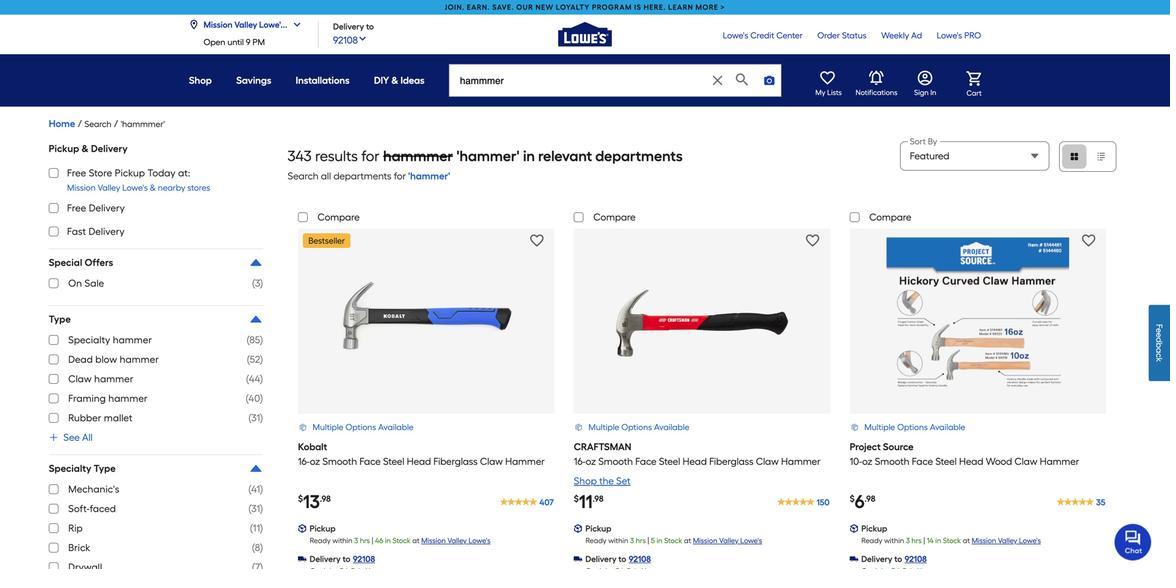 Task type: describe. For each thing, give the bounding box(es) containing it.
clear element
[[709, 65, 728, 96]]

new
[[536, 3, 554, 12]]

343 results for hammmer ' hammer ' in relevant departments search all departments for ' hammer '
[[288, 147, 683, 182]]

( 31 ) for faced
[[249, 503, 263, 515]]

wood
[[987, 456, 1013, 468]]

hammmer
[[383, 147, 453, 165]]

( for rubber
[[249, 413, 252, 424]]

search inside home / search / 'hammmer'
[[84, 119, 112, 129]]

delivery to 92108 for ready within 3 hrs | 5 in stock at mission valley lowe's
[[586, 554, 651, 565]]

claw down dead at bottom left
[[68, 374, 92, 385]]

heart outline image
[[1083, 234, 1096, 247]]

order status
[[818, 30, 867, 41]]

triangle up image for special offers
[[249, 256, 263, 270]]

fast
[[67, 226, 86, 238]]

( down ( 11 )
[[252, 542, 255, 554]]

1 vertical spatial for
[[394, 170, 406, 182]]

installations button
[[296, 70, 350, 91]]

camera image
[[764, 74, 776, 87]]

clear image
[[711, 73, 726, 88]]

mission for ready within 3 hrs | 5 in stock at mission valley lowe's
[[693, 537, 718, 545]]

407
[[540, 498, 554, 508]]

10-
[[850, 456, 863, 468]]

claw inside the kobalt 16-oz smooth face steel head fiberglass claw hammer
[[480, 456, 503, 468]]

cart button
[[950, 71, 982, 98]]

52
[[250, 354, 260, 366]]

pickup image for ready within 3 hrs | 14 in stock at mission valley lowe's
[[850, 525, 859, 533]]

sign
[[915, 88, 929, 97]]

soft-
[[68, 503, 90, 515]]

hammer for craftsman 16-oz smooth face steel head fiberglass claw hammer
[[782, 456, 821, 468]]

( 44 )
[[246, 374, 263, 385]]

credit
[[751, 30, 775, 41]]

steel inside the project source 10-oz smooth face steel head wood claw hammer
[[936, 456, 958, 468]]

see all
[[63, 432, 93, 444]]

steel for kobalt
[[383, 456, 405, 468]]

triangle up image
[[249, 312, 263, 327]]

weekly ad
[[882, 30, 923, 41]]

free store pickup today at:
[[67, 167, 190, 179]]

0 vertical spatial for
[[362, 147, 380, 165]]

3 for ready within 3 hrs | 14 in stock at mission valley lowe's
[[907, 537, 911, 545]]

special offers
[[49, 257, 113, 269]]

10 ) from the top
[[260, 542, 263, 554]]

join. earn. save. our new loyalty program is here. learn more > link
[[443, 0, 728, 15]]

pickup image for ready within 3 hrs | 5 in stock at mission valley lowe's
[[574, 525, 583, 533]]

delivery up fast delivery
[[89, 202, 125, 214]]

learn
[[669, 3, 694, 12]]

more
[[696, 3, 719, 12]]

41
[[251, 484, 260, 496]]

specialty for specialty hammer
[[68, 335, 110, 346]]

bestseller
[[309, 236, 345, 246]]

truck filled image
[[298, 555, 307, 564]]

smooth inside the project source 10-oz smooth face steel head wood claw hammer
[[876, 456, 910, 468]]

stock for 5
[[665, 537, 683, 545]]

here.
[[644, 3, 666, 12]]

available for first multiple options outlined icon from left
[[379, 422, 414, 433]]

lowe's home improvement logo image
[[559, 8, 612, 61]]

pickup image for ready within 3 hrs | 46 in stock at mission valley lowe's
[[298, 525, 307, 533]]

2 multiple options outlined image from the left
[[850, 423, 860, 433]]

( for soft-
[[249, 503, 252, 515]]

f e e d b a c k
[[1155, 324, 1165, 362]]

type button
[[49, 306, 263, 333]]

3 compare from the left
[[870, 212, 912, 223]]

center
[[777, 30, 803, 41]]

multiple options outlined image
[[574, 423, 584, 433]]

150 button
[[777, 494, 831, 511]]

>
[[721, 3, 726, 12]]

valley inside button
[[235, 20, 257, 30]]

lowe'...
[[259, 20, 287, 30]]

weekly ad link
[[882, 29, 923, 41]]

free for free store pickup today at:
[[67, 167, 86, 179]]

dead
[[68, 354, 93, 366]]

mission valley lowe'... button
[[189, 12, 307, 38]]

92108 for ready within 3 hrs | 14 in stock at mission valley lowe's
[[905, 554, 928, 565]]

in for ready within 3 hrs | 5 in stock at mission valley lowe's
[[657, 537, 663, 545]]

in inside 343 results for hammmer ' hammer ' in relevant departments search all departments for ' hammer '
[[524, 147, 535, 165]]

$ for 6
[[850, 494, 855, 504]]

c
[[1155, 353, 1165, 358]]

craftsman
[[574, 441, 632, 453]]

available for first multiple options outlined icon from the right
[[931, 422, 966, 433]]

pickup down home link
[[49, 143, 79, 155]]

home
[[49, 118, 75, 130]]

claw inside craftsman 16-oz smooth face steel head fiberglass claw hammer
[[756, 456, 779, 468]]

$ for 11
[[574, 494, 579, 504]]

lowe's inside button
[[122, 183, 148, 193]]

home link
[[49, 116, 75, 131]]

see all button
[[49, 431, 93, 445]]

5 stars image for 11
[[777, 494, 831, 511]]

see
[[63, 432, 80, 444]]

mission valley lowe's button for ready within 3 hrs | 46 in stock at mission valley lowe's
[[422, 535, 491, 547]]

within for 14
[[885, 537, 905, 545]]

( 3 )
[[252, 278, 263, 289]]

1 multiple options available from the left
[[313, 422, 414, 433]]

specialty for specialty type
[[49, 463, 92, 475]]

92108 button for ready within 3 hrs | 5 in stock at mission valley lowe's
[[629, 553, 651, 566]]

fiberglass for kobalt 16-oz smooth face steel head fiberglass claw hammer
[[434, 456, 478, 468]]

plus image
[[49, 433, 59, 443]]

on
[[68, 278, 82, 289]]

3 multiple options available from the left
[[865, 422, 966, 433]]

hrs for 14
[[912, 537, 922, 545]]

chat invite button image
[[1115, 524, 1153, 561]]

( up ( 8 )
[[250, 523, 253, 535]]

offers
[[85, 257, 113, 269]]

rip
[[68, 523, 83, 535]]

actual price $13.98 element
[[298, 491, 331, 513]]

pickup up mission valley lowe's & nearby stores
[[115, 167, 145, 179]]

( 31 ) for mallet
[[249, 413, 263, 424]]

ready for ready within 3 hrs | 46 in stock at mission valley lowe's
[[310, 537, 331, 545]]

our
[[517, 3, 534, 12]]

( 41 )
[[248, 484, 263, 496]]

dead blow hammer
[[68, 354, 159, 366]]

mission valley lowe'...
[[204, 20, 287, 30]]

7 ) from the top
[[260, 484, 263, 496]]

at:
[[178, 167, 190, 179]]

head inside the project source 10-oz smooth face steel head wood claw hammer
[[960, 456, 984, 468]]

lowe's home improvement account image
[[918, 71, 933, 85]]

loyalty
[[556, 3, 590, 12]]

smooth for craftsman
[[599, 456, 633, 468]]

pro
[[965, 30, 982, 41]]

0 vertical spatial departments
[[596, 147, 683, 165]]

order status link
[[818, 29, 867, 41]]

343
[[288, 147, 312, 165]]

claw inside the project source 10-oz smooth face steel head wood claw hammer
[[1015, 456, 1038, 468]]

| for 14
[[924, 537, 926, 545]]

5 stars image for 6
[[1057, 494, 1107, 511]]

project source 10-oz smooth face steel head wood claw hammer
[[850, 441, 1080, 468]]

my lists link
[[816, 71, 842, 98]]

31 for rubber mallet
[[252, 413, 260, 424]]

valley inside button
[[98, 183, 120, 193]]

within for 46
[[333, 537, 353, 545]]

& for diy
[[392, 75, 399, 86]]

) for rubber
[[260, 413, 263, 424]]

9
[[246, 37, 251, 47]]

truck filled image for ready within 3 hrs | 14 in stock at mission valley lowe's
[[850, 555, 859, 564]]

is
[[635, 3, 642, 12]]

face inside the project source 10-oz smooth face steel head wood claw hammer
[[913, 456, 934, 468]]

5 stars image for 13
[[500, 494, 555, 511]]

earn.
[[467, 3, 490, 12]]

) for on
[[260, 278, 263, 289]]

diy
[[374, 75, 390, 86]]

b
[[1155, 343, 1165, 348]]

( for framing
[[246, 393, 249, 405]]

40
[[249, 393, 260, 405]]

fiberglass for craftsman 16-oz smooth face steel head fiberglass claw hammer
[[710, 456, 754, 468]]

installations
[[296, 75, 350, 86]]

lowe's home improvement cart image
[[967, 71, 982, 86]]

status
[[843, 30, 867, 41]]

nearby
[[158, 183, 185, 193]]

3 up triangle up icon
[[255, 278, 260, 289]]

9 ) from the top
[[260, 523, 263, 535]]

mission valley lowe's button for ready within 3 hrs | 14 in stock at mission valley lowe's
[[972, 535, 1042, 547]]

1 vertical spatial chevron down image
[[358, 34, 368, 44]]

today
[[148, 167, 176, 179]]

to for ready within 3 hrs | 5 in stock at mission valley lowe's
[[619, 554, 627, 565]]

stock for 14
[[944, 537, 962, 545]]

oz for craftsman
[[586, 456, 596, 468]]

92108 button up installations
[[333, 32, 368, 48]]

ready within 3 hrs | 14 in stock at mission valley lowe's
[[862, 537, 1042, 545]]

lowe's credit center
[[723, 30, 803, 41]]

pickup for ready within 3 hrs | 14 in stock at mission valley lowe's
[[862, 524, 888, 534]]

specialty type
[[49, 463, 116, 475]]

available for multiple options outlined image
[[655, 422, 690, 433]]

sign in
[[915, 88, 937, 97]]

2 / from the left
[[114, 118, 118, 130]]

mission valley lowe's & nearby stores
[[67, 183, 210, 193]]

diy & ideas button
[[374, 70, 425, 91]]

.98 for 11
[[593, 494, 604, 504]]

head for kobalt
[[407, 456, 431, 468]]

13
[[303, 491, 320, 513]]

Search Query text field
[[450, 65, 707, 96]]

mission inside mission valley lowe'... button
[[204, 20, 233, 30]]

weekly
[[882, 30, 910, 41]]

actual price $11.98 element
[[574, 491, 604, 513]]

multiple for first multiple options outlined icon from left
[[313, 422, 344, 433]]

sale
[[85, 278, 104, 289]]

savings button
[[236, 70, 272, 91]]

k
[[1155, 358, 1165, 362]]

1 multiple options outlined image from the left
[[298, 423, 308, 433]]

92108 for ready within 3 hrs | 5 in stock at mission valley lowe's
[[629, 554, 651, 565]]

92108 button for ready within 3 hrs | 46 in stock at mission valley lowe's
[[353, 553, 375, 566]]

at for 5
[[685, 537, 692, 545]]

free for free delivery
[[67, 202, 86, 214]]



Task type: vqa. For each thing, say whether or not it's contained in the screenshot.


Task type: locate. For each thing, give the bounding box(es) containing it.
delivery down 'actual price $11.98' element
[[586, 554, 617, 565]]

2 oz from the left
[[586, 456, 596, 468]]

16- inside craftsman 16-oz smooth face steel head fiberglass claw hammer
[[574, 456, 586, 468]]

16- down craftsman
[[574, 456, 586, 468]]

1 horizontal spatial ready
[[586, 537, 607, 545]]

face inside craftsman 16-oz smooth face steel head fiberglass claw hammer
[[636, 456, 657, 468]]

ad
[[912, 30, 923, 41]]

) for framing
[[260, 393, 263, 405]]

in
[[931, 88, 937, 97]]

14
[[928, 537, 934, 545]]

2 free from the top
[[67, 202, 86, 214]]

at for 14
[[964, 537, 971, 545]]

0 horizontal spatial heart outline image
[[531, 234, 544, 247]]

1 delivery to 92108 from the left
[[310, 554, 375, 565]]

1 | from the left
[[372, 537, 374, 545]]

lowe's home improvement notification center image
[[870, 71, 884, 85]]

type inside button
[[49, 314, 71, 325]]

/ right search element
[[114, 118, 118, 130]]

0 vertical spatial shop
[[189, 75, 212, 86]]

( 11 )
[[250, 523, 263, 535]]

0 vertical spatial type
[[49, 314, 71, 325]]

$ inside '$ 13 .98'
[[298, 494, 303, 504]]

2 horizontal spatial within
[[885, 537, 905, 545]]

3 hrs from the left
[[912, 537, 922, 545]]

85
[[250, 335, 260, 346]]

2 horizontal spatial hrs
[[912, 537, 922, 545]]

2 triangle up image from the top
[[249, 462, 263, 476]]

0 horizontal spatial /
[[78, 118, 82, 130]]

/
[[78, 118, 82, 130], [114, 118, 118, 130]]

31 down the ( 40 )
[[252, 413, 260, 424]]

pickup
[[49, 143, 79, 155], [115, 167, 145, 179], [310, 524, 336, 534], [586, 524, 612, 534], [862, 524, 888, 534]]

type down the on
[[49, 314, 71, 325]]

( for claw
[[246, 374, 249, 385]]

2 horizontal spatial hammer
[[1041, 456, 1080, 468]]

0 horizontal spatial truck filled image
[[574, 555, 583, 564]]

3 oz from the left
[[863, 456, 873, 468]]

( down 41
[[249, 503, 252, 515]]

$ right '407'
[[574, 494, 579, 504]]

2 .98 from the left
[[593, 494, 604, 504]]

) for soft-
[[260, 503, 263, 515]]

3 ) from the top
[[260, 354, 263, 366]]

pickup down actual price $6.98 element
[[862, 524, 888, 534]]

0 horizontal spatial delivery to 92108
[[310, 554, 375, 565]]

available up craftsman 16-oz smooth face steel head fiberglass claw hammer
[[655, 422, 690, 433]]

92108 down 14
[[905, 554, 928, 565]]

3 pickup image from the left
[[850, 525, 859, 533]]

3 delivery to 92108 from the left
[[862, 554, 928, 565]]

shop up $ 11 .98
[[574, 476, 597, 487]]

2 horizontal spatial &
[[392, 75, 399, 86]]

1 ready from the left
[[310, 537, 331, 545]]

0 horizontal spatial 16-
[[298, 456, 310, 468]]

1 compare from the left
[[318, 212, 360, 223]]

2 horizontal spatial mission valley lowe's button
[[972, 535, 1042, 547]]

multiple options outlined image up the project at right
[[850, 423, 860, 433]]

face for craftsman
[[636, 456, 657, 468]]

in right 14
[[936, 537, 942, 545]]

oz inside craftsman 16-oz smooth face steel head fiberglass claw hammer
[[586, 456, 596, 468]]

claw up 407 button
[[480, 456, 503, 468]]

2 compare from the left
[[594, 212, 636, 223]]

( 85 )
[[247, 335, 263, 346]]

3 left '5'
[[631, 537, 634, 545]]

2 within from the left
[[609, 537, 629, 545]]

oz inside the project source 10-oz smooth face steel head wood claw hammer
[[863, 456, 873, 468]]

| left '5'
[[648, 537, 650, 545]]

&
[[392, 75, 399, 86], [82, 143, 89, 155], [150, 183, 156, 193]]

.98 for 13
[[320, 494, 331, 504]]

hammer
[[506, 456, 545, 468], [782, 456, 821, 468], [1041, 456, 1080, 468]]

92108 down the delivery to
[[333, 34, 358, 46]]

truck filled image for ready within 3 hrs | 5 in stock at mission valley lowe's
[[574, 555, 583, 564]]

multiple options available link for second heart outline image from left
[[574, 421, 690, 434]]

3 .98 from the left
[[865, 494, 876, 504]]

truck filled image
[[574, 555, 583, 564], [850, 555, 859, 564]]

triangle up image inside the specialty type button
[[249, 462, 263, 476]]

31 down "( 41 )"
[[252, 503, 260, 515]]

0 horizontal spatial multiple options available link
[[298, 421, 414, 434]]

2 multiple options available link from the left
[[574, 421, 690, 434]]

1 ) from the top
[[260, 278, 263, 289]]

the
[[600, 476, 614, 487]]

head
[[407, 456, 431, 468], [683, 456, 707, 468], [960, 456, 984, 468]]

multiple up craftsman
[[589, 422, 620, 433]]

$ inside $ 6 .98
[[850, 494, 855, 504]]

framing
[[68, 393, 106, 405]]

3 multiple options available link from the left
[[850, 421, 966, 434]]

search image
[[737, 73, 749, 86]]

truck filled image down 'actual price $11.98' element
[[574, 555, 583, 564]]

16- inside the kobalt 16-oz smooth face steel head fiberglass claw hammer
[[298, 456, 310, 468]]

steel
[[383, 456, 405, 468], [659, 456, 681, 468], [936, 456, 958, 468]]

2 horizontal spatial multiple options available
[[865, 422, 966, 433]]

| for 5
[[648, 537, 650, 545]]

hammmer element
[[121, 117, 165, 131]]

1 horizontal spatial face
[[636, 456, 657, 468]]

1 horizontal spatial shop
[[574, 476, 597, 487]]

in left relevant
[[524, 147, 535, 165]]

pickup for ready within 3 hrs | 46 in stock at mission valley lowe's
[[310, 524, 336, 534]]

oz down the project at right
[[863, 456, 873, 468]]

0 horizontal spatial search
[[84, 119, 112, 129]]

valley for ready within 3 hrs | 14 in stock at mission valley lowe's
[[999, 537, 1018, 545]]

11 up 8
[[253, 523, 260, 535]]

5 stars image containing 35
[[1057, 494, 1107, 511]]

delivery to 92108
[[310, 554, 375, 565], [586, 554, 651, 565], [862, 554, 928, 565]]

0 horizontal spatial options
[[346, 422, 376, 433]]

location image
[[189, 20, 199, 30]]

0 horizontal spatial for
[[362, 147, 380, 165]]

at right 46
[[413, 537, 420, 545]]

hrs left 14
[[912, 537, 922, 545]]

31 for soft-faced
[[252, 503, 260, 515]]

actual price $6.98 element
[[850, 491, 876, 513]]

0 horizontal spatial .98
[[320, 494, 331, 504]]

home / search / 'hammmer'
[[49, 118, 165, 130]]

( for specialty
[[247, 335, 250, 346]]

3 face from the left
[[913, 456, 934, 468]]

$ for 13
[[298, 494, 303, 504]]

cart
[[967, 89, 982, 97]]

delivery down $ 6 .98
[[862, 554, 893, 565]]

0 horizontal spatial multiple options available
[[313, 422, 414, 433]]

2 smooth from the left
[[599, 456, 633, 468]]

multiple options available link up kobalt
[[298, 421, 414, 434]]

| for 46
[[372, 537, 374, 545]]

1 16- from the left
[[298, 456, 310, 468]]

3 left 46
[[354, 537, 358, 545]]

chevron down image inside mission valley lowe'... button
[[287, 20, 302, 30]]

1 hrs from the left
[[360, 537, 370, 545]]

for right 'results'
[[362, 147, 380, 165]]

claw hammer
[[68, 374, 134, 385]]

2 hrs from the left
[[636, 537, 646, 545]]

11 down shop the set
[[579, 491, 593, 513]]

0 horizontal spatial chevron down image
[[287, 20, 302, 30]]

4 ) from the top
[[260, 374, 263, 385]]

rubber
[[68, 413, 102, 424]]

chevron down image
[[287, 20, 302, 30], [358, 34, 368, 44]]

3 5 stars image from the left
[[1057, 494, 1107, 511]]

16- for craftsman 16-oz smooth face steel head fiberglass claw hammer
[[574, 456, 586, 468]]

ready for ready within 3 hrs | 14 in stock at mission valley lowe's
[[862, 537, 883, 545]]

0 horizontal spatial hammer
[[506, 456, 545, 468]]

craftsman 16-oz smooth face steel head fiberglass claw hammer
[[574, 441, 821, 468]]

1 pickup image from the left
[[298, 525, 307, 533]]

in for ready within 3 hrs | 46 in stock at mission valley lowe's
[[385, 537, 391, 545]]

0 horizontal spatial head
[[407, 456, 431, 468]]

claw up 150 button
[[756, 456, 779, 468]]

list view image
[[1097, 152, 1107, 162]]

1 horizontal spatial within
[[609, 537, 629, 545]]

framing hammer
[[68, 393, 148, 405]]

1 smooth from the left
[[323, 456, 357, 468]]

shop the set
[[574, 476, 631, 487]]

| left 14
[[924, 537, 926, 545]]

1 face from the left
[[360, 456, 381, 468]]

) for dead
[[260, 354, 263, 366]]

1 multiple options available link from the left
[[298, 421, 414, 434]]

oz inside the kobalt 16-oz smooth face steel head fiberglass claw hammer
[[310, 456, 320, 468]]

2 truck filled image from the left
[[850, 555, 859, 564]]

3 available from the left
[[931, 422, 966, 433]]

multiple options available up source on the bottom right of the page
[[865, 422, 966, 433]]

2 delivery to 92108 from the left
[[586, 554, 651, 565]]

2 vertical spatial &
[[150, 183, 156, 193]]

search inside 343 results for hammmer ' hammer ' in relevant departments search all departments for ' hammer '
[[288, 170, 319, 182]]

ready down actual price $13.98 element
[[310, 537, 331, 545]]

2 horizontal spatial stock
[[944, 537, 962, 545]]

( up triangle up icon
[[252, 278, 255, 289]]

11 for ( 11 )
[[253, 523, 260, 535]]

& for pickup
[[82, 143, 89, 155]]

hammer up the 35 button
[[1041, 456, 1080, 468]]

ready within 3 hrs | 46 in stock at mission valley lowe's
[[310, 537, 491, 545]]

0 horizontal spatial pickup image
[[298, 525, 307, 533]]

hrs for 5
[[636, 537, 646, 545]]

0 vertical spatial specialty
[[68, 335, 110, 346]]

1 available from the left
[[379, 422, 414, 433]]

save.
[[493, 3, 514, 12]]

3 within from the left
[[885, 537, 905, 545]]

/ right home
[[78, 118, 82, 130]]

1 .98 from the left
[[320, 494, 331, 504]]

0 horizontal spatial multiple options outlined image
[[298, 423, 308, 433]]

head inside craftsman 16-oz smooth face steel head fiberglass claw hammer
[[683, 456, 707, 468]]

3 smooth from the left
[[876, 456, 910, 468]]

type up the "mechanic's"
[[94, 463, 116, 475]]

2 multiple from the left
[[589, 422, 620, 433]]

3 steel from the left
[[936, 456, 958, 468]]

in for ready within 3 hrs | 14 in stock at mission valley lowe's
[[936, 537, 942, 545]]

1 horizontal spatial multiple
[[589, 422, 620, 433]]

2 pickup image from the left
[[574, 525, 583, 533]]

5
[[651, 537, 655, 545]]

in right 46
[[385, 537, 391, 545]]

1 horizontal spatial departments
[[596, 147, 683, 165]]

1 head from the left
[[407, 456, 431, 468]]

1 e from the top
[[1155, 328, 1165, 333]]

notifications
[[856, 88, 898, 97]]

0 horizontal spatial steel
[[383, 456, 405, 468]]

multiple options available up craftsman
[[589, 422, 690, 433]]

stock right 14
[[944, 537, 962, 545]]

hammer inside the kobalt 16-oz smooth face steel head fiberglass claw hammer
[[506, 456, 545, 468]]

0 horizontal spatial multiple
[[313, 422, 344, 433]]

92108 button down 46
[[353, 553, 375, 566]]

head inside the kobalt 16-oz smooth face steel head fiberglass claw hammer
[[407, 456, 431, 468]]

0 horizontal spatial 11
[[253, 523, 260, 535]]

delivery down free delivery
[[89, 226, 125, 238]]

0 horizontal spatial fiberglass
[[434, 456, 478, 468]]

5 stars image containing 150
[[777, 494, 831, 511]]

0 vertical spatial free
[[67, 167, 86, 179]]

2 ( 31 ) from the top
[[249, 503, 263, 515]]

) for claw
[[260, 374, 263, 385]]

3 for ready within 3 hrs | 46 in stock at mission valley lowe's
[[354, 537, 358, 545]]

None search field
[[449, 64, 782, 109]]

1 truck filled image from the left
[[574, 555, 583, 564]]

1 horizontal spatial 11
[[579, 491, 593, 513]]

2 horizontal spatial available
[[931, 422, 966, 433]]

16-
[[298, 456, 310, 468], [574, 456, 586, 468]]

oz for kobalt
[[310, 456, 320, 468]]

hammer inside the project source 10-oz smooth face steel head wood claw hammer
[[1041, 456, 1080, 468]]

free up the fast in the left top of the page
[[67, 202, 86, 214]]

0 vertical spatial 31
[[252, 413, 260, 424]]

steel inside craftsman 16-oz smooth face steel head fiberglass claw hammer
[[659, 456, 681, 468]]

3 left 14
[[907, 537, 911, 545]]

1 horizontal spatial $
[[574, 494, 579, 504]]

1 $ from the left
[[298, 494, 303, 504]]

lists
[[828, 88, 842, 97]]

2 horizontal spatial compare
[[870, 212, 912, 223]]

1 horizontal spatial truck filled image
[[850, 555, 859, 564]]

multiple options available up kobalt
[[313, 422, 414, 433]]

heart outline image
[[531, 234, 544, 247], [807, 234, 820, 247]]

fiberglass
[[434, 456, 478, 468], [710, 456, 754, 468]]

mission inside mission valley lowe's & nearby stores button
[[67, 183, 96, 193]]

mission valley lowe's & nearby stores button
[[67, 181, 210, 195]]

0 horizontal spatial compare
[[318, 212, 360, 223]]

2 face from the left
[[636, 456, 657, 468]]

1 oz from the left
[[310, 456, 320, 468]]

fiberglass inside craftsman 16-oz smooth face steel head fiberglass claw hammer
[[710, 456, 754, 468]]

specialty
[[68, 335, 110, 346], [49, 463, 92, 475]]

savings
[[236, 75, 272, 86]]

2 horizontal spatial |
[[924, 537, 926, 545]]

1 horizontal spatial type
[[94, 463, 116, 475]]

1 heart outline image from the left
[[531, 234, 544, 247]]

2 $ from the left
[[574, 494, 579, 504]]

a
[[1155, 348, 1165, 353]]

within left 14
[[885, 537, 905, 545]]

search element
[[84, 117, 112, 131]]

2 horizontal spatial multiple
[[865, 422, 896, 433]]

valley for ready within 3 hrs | 5 in stock at mission valley lowe's
[[720, 537, 739, 545]]

valley for ready within 3 hrs | 46 in stock at mission valley lowe's
[[448, 537, 467, 545]]

92108 down 46
[[353, 554, 375, 565]]

'
[[457, 147, 460, 165], [517, 147, 520, 165], [408, 170, 411, 182], [448, 170, 451, 182]]

1 within from the left
[[333, 537, 353, 545]]

faced
[[90, 503, 116, 515]]

delivery to 92108 for ready within 3 hrs | 46 in stock at mission valley lowe's
[[310, 554, 375, 565]]

3 head from the left
[[960, 456, 984, 468]]

set
[[617, 476, 631, 487]]

1 31 from the top
[[252, 413, 260, 424]]

3 hammer from the left
[[1041, 456, 1080, 468]]

multiple options available link for heart outline icon
[[850, 421, 966, 434]]

1 horizontal spatial mission valley lowe's button
[[693, 535, 763, 547]]

& right diy
[[392, 75, 399, 86]]

$
[[298, 494, 303, 504], [574, 494, 579, 504], [850, 494, 855, 504]]

0 horizontal spatial ready
[[310, 537, 331, 545]]

1 steel from the left
[[383, 456, 405, 468]]

truck filled image down 6 on the right
[[850, 555, 859, 564]]

steel for craftsman
[[659, 456, 681, 468]]

1 stock from the left
[[393, 537, 411, 545]]

valley
[[235, 20, 257, 30], [98, 183, 120, 193], [448, 537, 467, 545], [720, 537, 739, 545], [999, 537, 1018, 545]]

0 vertical spatial 11
[[579, 491, 593, 513]]

1 horizontal spatial pickup image
[[574, 525, 583, 533]]

multiple for first multiple options outlined icon from the right
[[865, 422, 896, 433]]

1 horizontal spatial for
[[394, 170, 406, 182]]

0 horizontal spatial mission valley lowe's button
[[422, 535, 491, 547]]

delivery down home / search / 'hammmer'
[[91, 143, 128, 155]]

rubber mallet
[[68, 413, 133, 424]]

delivery to 92108 down 14
[[862, 554, 928, 565]]

0 horizontal spatial |
[[372, 537, 374, 545]]

1 hammer from the left
[[506, 456, 545, 468]]

0 horizontal spatial within
[[333, 537, 353, 545]]

open until 9 pm
[[204, 37, 265, 47]]

1 at from the left
[[413, 537, 420, 545]]

1 triangle up image from the top
[[249, 256, 263, 270]]

claw
[[68, 374, 92, 385], [480, 456, 503, 468], [756, 456, 779, 468], [1015, 456, 1038, 468]]

2 ready from the left
[[586, 537, 607, 545]]

1 horizontal spatial compare
[[594, 212, 636, 223]]

multiple options available
[[313, 422, 414, 433], [589, 422, 690, 433], [865, 422, 966, 433]]

2 stock from the left
[[665, 537, 683, 545]]

$ right 150
[[850, 494, 855, 504]]

( 31 ) down "( 41 )"
[[249, 503, 263, 515]]

1 horizontal spatial |
[[648, 537, 650, 545]]

35
[[1097, 498, 1106, 508]]

2 horizontal spatial .98
[[865, 494, 876, 504]]

) for specialty
[[260, 335, 263, 346]]

options for first multiple options available link from left
[[346, 422, 376, 433]]

2 horizontal spatial head
[[960, 456, 984, 468]]

stock for 46
[[393, 537, 411, 545]]

1 horizontal spatial chevron down image
[[358, 34, 368, 44]]

1 horizontal spatial &
[[150, 183, 156, 193]]

2 horizontal spatial ready
[[862, 537, 883, 545]]

delivery up installations button on the top of page
[[333, 21, 364, 32]]

2 horizontal spatial oz
[[863, 456, 873, 468]]

1 vertical spatial ( 31 )
[[249, 503, 263, 515]]

3 for ready within 3 hrs | 5 in stock at mission valley lowe's
[[631, 537, 634, 545]]

shop for shop
[[189, 75, 212, 86]]

( up ( 11 )
[[248, 484, 251, 496]]

free delivery
[[67, 202, 125, 214]]

multiple for multiple options outlined image
[[589, 422, 620, 433]]

fiberglass inside the kobalt 16-oz smooth face steel head fiberglass claw hammer
[[434, 456, 478, 468]]

claw right the wood on the right bottom
[[1015, 456, 1038, 468]]

grid view filled image
[[1070, 152, 1080, 162]]

multiple options outlined image
[[298, 423, 308, 433], [850, 423, 860, 433]]

2 ) from the top
[[260, 335, 263, 346]]

1 horizontal spatial heart outline image
[[807, 234, 820, 247]]

( for dead
[[247, 354, 250, 366]]

2 available from the left
[[655, 422, 690, 433]]

face
[[360, 456, 381, 468], [636, 456, 657, 468], [913, 456, 934, 468]]

1 horizontal spatial head
[[683, 456, 707, 468]]

multiple up kobalt
[[313, 422, 344, 433]]

smooth inside the kobalt 16-oz smooth face steel head fiberglass claw hammer
[[323, 456, 357, 468]]

.98 right 150
[[865, 494, 876, 504]]

0 horizontal spatial available
[[379, 422, 414, 433]]

)
[[260, 278, 263, 289], [260, 335, 263, 346], [260, 354, 263, 366], [260, 374, 263, 385], [260, 393, 263, 405], [260, 413, 263, 424], [260, 484, 263, 496], [260, 503, 263, 515], [260, 523, 263, 535], [260, 542, 263, 554]]

1 multiple from the left
[[313, 422, 344, 433]]

92108 button down '5'
[[629, 553, 651, 566]]

pickup image
[[298, 525, 307, 533], [574, 525, 583, 533], [850, 525, 859, 533]]

all
[[321, 170, 331, 182]]

8
[[255, 542, 260, 554]]

2 mission valley lowe's button from the left
[[693, 535, 763, 547]]

31
[[252, 413, 260, 424], [252, 503, 260, 515]]

.98 down shop the set
[[593, 494, 604, 504]]

1 5 stars image from the left
[[500, 494, 555, 511]]

( up 44
[[247, 354, 250, 366]]

blow
[[95, 354, 117, 366]]

1 horizontal spatial stock
[[665, 537, 683, 545]]

2 fiberglass from the left
[[710, 456, 754, 468]]

2 horizontal spatial multiple options available link
[[850, 421, 966, 434]]

hammer up 407 button
[[506, 456, 545, 468]]

.98
[[320, 494, 331, 504], [593, 494, 604, 504], [865, 494, 876, 504]]

shop for shop the set
[[574, 476, 597, 487]]

hammer inside craftsman 16-oz smooth face steel head fiberglass claw hammer
[[782, 456, 821, 468]]

specialty inside button
[[49, 463, 92, 475]]

1 horizontal spatial /
[[114, 118, 118, 130]]

1 vertical spatial free
[[67, 202, 86, 214]]

mission down store
[[67, 183, 96, 193]]

2 5 stars image from the left
[[777, 494, 831, 511]]

1 ( 31 ) from the top
[[249, 413, 263, 424]]

& inside button
[[150, 183, 156, 193]]

3 multiple from the left
[[865, 422, 896, 433]]

pickup image down 13
[[298, 525, 307, 533]]

triangle up image up "( 41 )"
[[249, 462, 263, 476]]

at for 46
[[413, 537, 420, 545]]

mission right 14
[[972, 537, 997, 545]]

3 stock from the left
[[944, 537, 962, 545]]

delivery to 92108 right truck filled icon
[[310, 554, 375, 565]]

2 horizontal spatial steel
[[936, 456, 958, 468]]

& inside button
[[392, 75, 399, 86]]

ready for ready within 3 hrs | 5 in stock at mission valley lowe's
[[586, 537, 607, 545]]

oz down kobalt
[[310, 456, 320, 468]]

2 horizontal spatial delivery to 92108
[[862, 554, 928, 565]]

search up pickup & delivery
[[84, 119, 112, 129]]

mission for ready within 3 hrs | 46 in stock at mission valley lowe's
[[422, 537, 446, 545]]

special
[[49, 257, 82, 269]]

oz
[[310, 456, 320, 468], [586, 456, 596, 468], [863, 456, 873, 468]]

ready down $ 11 .98
[[586, 537, 607, 545]]

92108 button down 14
[[905, 553, 928, 566]]

ready
[[310, 537, 331, 545], [586, 537, 607, 545], [862, 537, 883, 545]]

steel inside the kobalt 16-oz smooth face steel head fiberglass claw hammer
[[383, 456, 405, 468]]

search down '343'
[[288, 170, 319, 182]]

8 ) from the top
[[260, 503, 263, 515]]

0 horizontal spatial oz
[[310, 456, 320, 468]]

hrs for 46
[[360, 537, 370, 545]]

.98 inside $ 11 .98
[[593, 494, 604, 504]]

mission valley lowe's button for ready within 3 hrs | 5 in stock at mission valley lowe's
[[693, 535, 763, 547]]

1 free from the top
[[67, 167, 86, 179]]

my lists
[[816, 88, 842, 97]]

1 mission valley lowe's button from the left
[[422, 535, 491, 547]]

relevant
[[539, 147, 593, 165]]

3 | from the left
[[924, 537, 926, 545]]

lowe's home improvement lists image
[[821, 71, 836, 85]]

options for multiple options available link corresponding to heart outline icon
[[898, 422, 929, 433]]

2 e from the top
[[1155, 333, 1165, 338]]

1 / from the left
[[78, 118, 82, 130]]

0 horizontal spatial type
[[49, 314, 71, 325]]

smooth down kobalt
[[323, 456, 357, 468]]

( down ( 44 )
[[246, 393, 249, 405]]

pickup for ready within 3 hrs | 5 in stock at mission valley lowe's
[[586, 524, 612, 534]]

1 vertical spatial &
[[82, 143, 89, 155]]

within left 46
[[333, 537, 353, 545]]

kobalt 16-oz smooth face steel head fiberglass claw hammer
[[298, 441, 545, 468]]

6 ) from the top
[[260, 413, 263, 424]]

stock right 46
[[393, 537, 411, 545]]

ready down actual price $6.98 element
[[862, 537, 883, 545]]

oz down craftsman
[[586, 456, 596, 468]]

1 horizontal spatial at
[[685, 537, 692, 545]]

join. earn. save. our new loyalty program is here. learn more >
[[445, 3, 726, 12]]

multiple
[[313, 422, 344, 433], [589, 422, 620, 433], [865, 422, 896, 433]]

hammer for kobalt 16-oz smooth face steel head fiberglass claw hammer
[[506, 456, 545, 468]]

available up the project source 10-oz smooth face steel head wood claw hammer
[[931, 422, 966, 433]]

within for 5
[[609, 537, 629, 545]]

project
[[850, 441, 881, 453]]

mission right '5'
[[693, 537, 718, 545]]

.98 inside $ 6 .98
[[865, 494, 876, 504]]

2 horizontal spatial $
[[850, 494, 855, 504]]

0 horizontal spatial 5 stars image
[[500, 494, 555, 511]]

open
[[204, 37, 226, 47]]

2 options from the left
[[622, 422, 653, 433]]

11 for $ 11 .98
[[579, 491, 593, 513]]

1 fiberglass from the left
[[434, 456, 478, 468]]

triangle up image inside special offers button
[[249, 256, 263, 270]]

mechanic's
[[68, 484, 120, 496]]

hammer up 150 button
[[782, 456, 821, 468]]

smooth inside craftsman 16-oz smooth face steel head fiberglass claw hammer
[[599, 456, 633, 468]]

( for on
[[252, 278, 255, 289]]

0 horizontal spatial $
[[298, 494, 303, 504]]

92108 inside button
[[333, 34, 358, 46]]

1 vertical spatial type
[[94, 463, 116, 475]]

92108 for ready within 3 hrs | 46 in stock at mission valley lowe's
[[353, 554, 375, 565]]

pickup image down $ 11 .98
[[574, 525, 583, 533]]

in right '5'
[[657, 537, 663, 545]]

16- for kobalt 16-oz smooth face steel head fiberglass claw hammer
[[298, 456, 310, 468]]

1 vertical spatial triangle up image
[[249, 462, 263, 476]]

pickup down '$ 13 .98'
[[310, 524, 336, 534]]

e down f
[[1155, 333, 1165, 338]]

triangle up image up "( 3 )"
[[249, 256, 263, 270]]

5 stars image containing 407
[[500, 494, 555, 511]]

5 ) from the top
[[260, 393, 263, 405]]

0 vertical spatial ( 31 )
[[249, 413, 263, 424]]

f e e d b a c k button
[[1150, 305, 1171, 381]]

delivery to 92108 for ready within 3 hrs | 14 in stock at mission valley lowe's
[[862, 554, 928, 565]]

delivery to
[[333, 21, 374, 32]]

for down hammmer
[[394, 170, 406, 182]]

3 ready from the left
[[862, 537, 883, 545]]

1 horizontal spatial search
[[288, 170, 319, 182]]

departments
[[596, 147, 683, 165], [334, 170, 392, 182]]

face for kobalt
[[360, 456, 381, 468]]

options for multiple options available link for second heart outline image from left
[[622, 422, 653, 433]]

92108 button for ready within 3 hrs | 14 in stock at mission valley lowe's
[[905, 553, 928, 566]]

type inside button
[[94, 463, 116, 475]]

0 horizontal spatial departments
[[334, 170, 392, 182]]

2 | from the left
[[648, 537, 650, 545]]

2 hammer from the left
[[782, 456, 821, 468]]

2 16- from the left
[[574, 456, 586, 468]]

hrs left 46
[[360, 537, 370, 545]]

delivery right truck filled icon
[[310, 554, 341, 565]]

3 at from the left
[[964, 537, 971, 545]]

( up 40
[[246, 374, 249, 385]]

1 horizontal spatial hammer
[[782, 456, 821, 468]]

$ inside $ 11 .98
[[574, 494, 579, 504]]

results
[[315, 147, 358, 165]]

face inside the kobalt 16-oz smooth face steel head fiberglass claw hammer
[[360, 456, 381, 468]]

kobalt
[[298, 441, 327, 453]]

0 horizontal spatial at
[[413, 537, 420, 545]]

1 vertical spatial shop
[[574, 476, 597, 487]]

brick
[[68, 542, 90, 554]]

0 horizontal spatial face
[[360, 456, 381, 468]]

1 vertical spatial departments
[[334, 170, 392, 182]]

( up ( 52 )
[[247, 335, 250, 346]]

2 multiple options available from the left
[[589, 422, 690, 433]]

2 at from the left
[[685, 537, 692, 545]]

smooth for kobalt
[[323, 456, 357, 468]]

1 horizontal spatial 5 stars image
[[777, 494, 831, 511]]

1 horizontal spatial oz
[[586, 456, 596, 468]]

1 vertical spatial 11
[[253, 523, 260, 535]]

free
[[67, 167, 86, 179], [67, 202, 86, 214]]

$ 6 .98
[[850, 491, 876, 513]]

.98 for 6
[[865, 494, 876, 504]]

.98 inside '$ 13 .98'
[[320, 494, 331, 504]]

shop inside shop the set link
[[574, 476, 597, 487]]

2 heart outline image from the left
[[807, 234, 820, 247]]

1 options from the left
[[346, 422, 376, 433]]

f
[[1155, 324, 1165, 328]]

smooth down craftsman
[[599, 456, 633, 468]]

e
[[1155, 328, 1165, 333], [1155, 333, 1165, 338]]

e up d
[[1155, 328, 1165, 333]]

2 31 from the top
[[252, 503, 260, 515]]

1 horizontal spatial fiberglass
[[710, 456, 754, 468]]

0 vertical spatial &
[[392, 75, 399, 86]]

free left store
[[67, 167, 86, 179]]

2 steel from the left
[[659, 456, 681, 468]]

1 horizontal spatial smooth
[[599, 456, 633, 468]]

specialty type button
[[49, 456, 263, 482]]

triangle up image
[[249, 256, 263, 270], [249, 462, 263, 476]]

pickup down 'actual price $11.98' element
[[586, 524, 612, 534]]

1 vertical spatial 31
[[252, 503, 260, 515]]

5 stars image
[[500, 494, 555, 511], [777, 494, 831, 511], [1057, 494, 1107, 511]]



